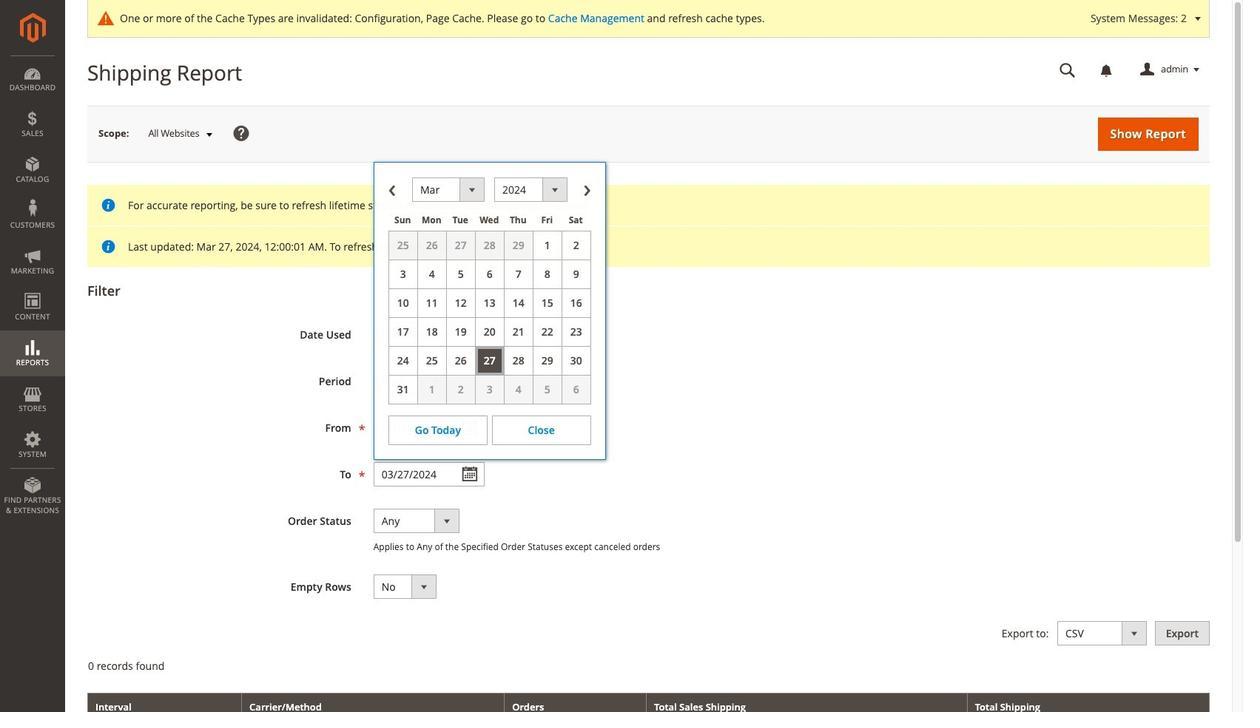 Task type: vqa. For each thing, say whether or not it's contained in the screenshot.
text box in the right of the page
yes



Task type: locate. For each thing, give the bounding box(es) containing it.
None text field
[[1050, 57, 1087, 83]]

None text field
[[374, 416, 485, 440], [374, 463, 485, 487], [374, 416, 485, 440], [374, 463, 485, 487]]

menu bar
[[0, 56, 65, 523]]

magento admin panel image
[[20, 13, 46, 43]]



